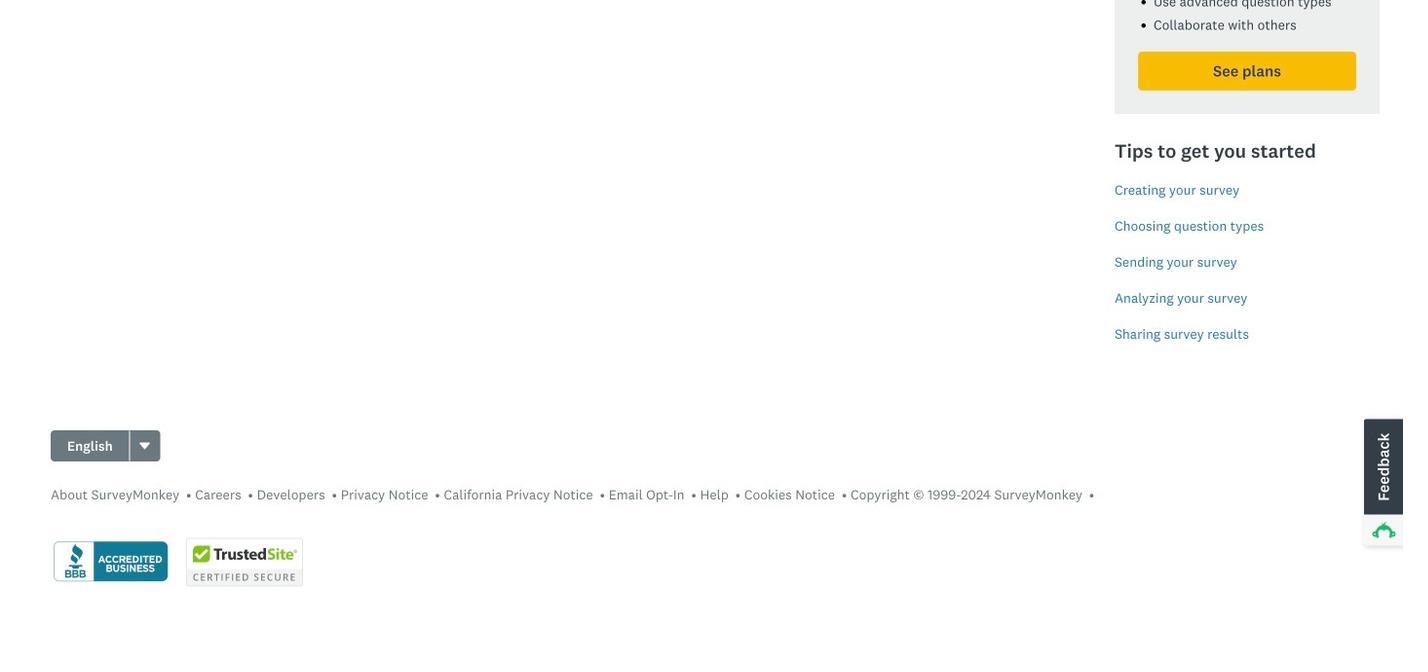 Task type: vqa. For each thing, say whether or not it's contained in the screenshot.
Trustedsite Helps Keep You Safe From Identity Theft, Credit Card Fraud, Spyware, Spam, Viruses And Online Scams image
yes



Task type: describe. For each thing, give the bounding box(es) containing it.
language dropdown image
[[138, 440, 152, 453]]



Task type: locate. For each thing, give the bounding box(es) containing it.
click to verify bbb accreditation and to see a bbb report. image
[[51, 540, 171, 586]]

language dropdown image
[[140, 443, 150, 450]]

group
[[51, 431, 161, 462]]

trustedsite helps keep you safe from identity theft, credit card fraud, spyware, spam, viruses and online scams image
[[186, 539, 303, 587]]



